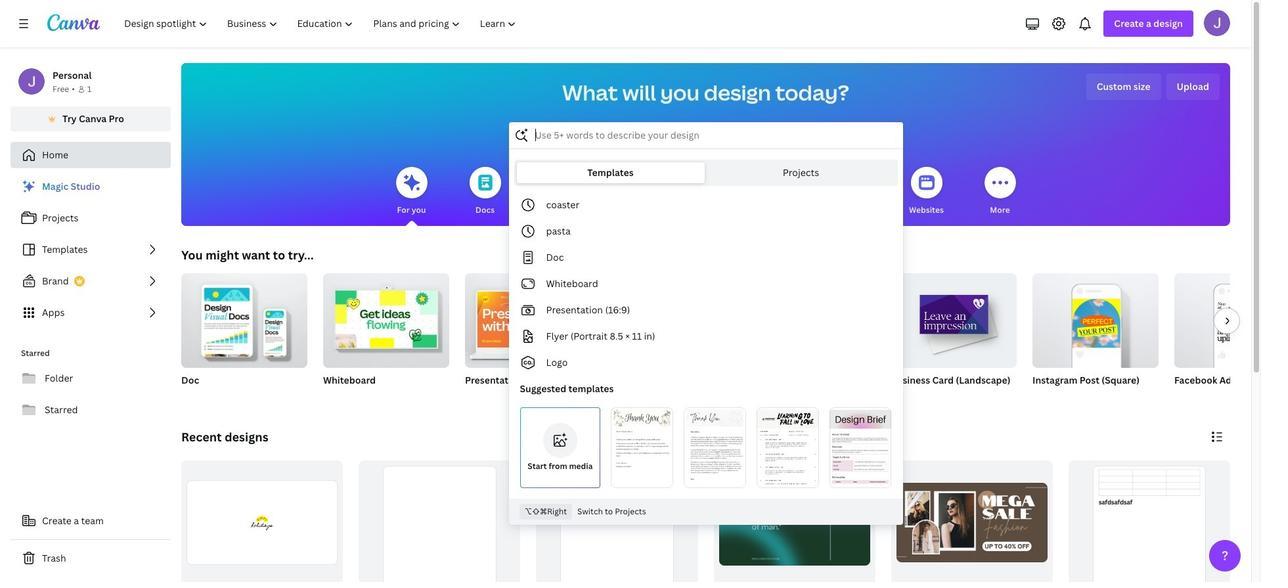 Task type: describe. For each thing, give the bounding box(es) containing it.
Search search field
[[535, 123, 877, 148]]

edit a copy of the tv and film script doc in black and white agnostic style template image
[[757, 407, 819, 488]]

top level navigation element
[[116, 11, 528, 37]]



Task type: vqa. For each thing, say whether or not it's contained in the screenshot.
Add
no



Task type: locate. For each thing, give the bounding box(es) containing it.
list box
[[509, 192, 902, 493]]

list
[[11, 173, 171, 326]]

edit a copy of the wedding thank you letter doc in white beige simple elegant style template image
[[611, 407, 673, 488]]

group
[[323, 268, 449, 403], [323, 268, 449, 368], [891, 268, 1017, 403], [891, 268, 1017, 368], [1033, 268, 1159, 403], [1033, 268, 1159, 368], [181, 273, 307, 403], [465, 273, 591, 403], [465, 273, 591, 368], [607, 273, 733, 403], [749, 273, 875, 368], [749, 273, 875, 368], [1175, 273, 1261, 403], [1175, 273, 1261, 368], [359, 461, 521, 582], [891, 461, 1053, 582], [1069, 461, 1230, 582]]

edit a copy of the design brief doc in grey lilac black soft pastels style template image
[[829, 407, 892, 488]]

jacob simon image
[[1204, 10, 1230, 36]]

edit a copy of the thank you letter doc in black and white simple elegant style template image
[[684, 407, 746, 488]]

None search field
[[509, 122, 903, 525]]



